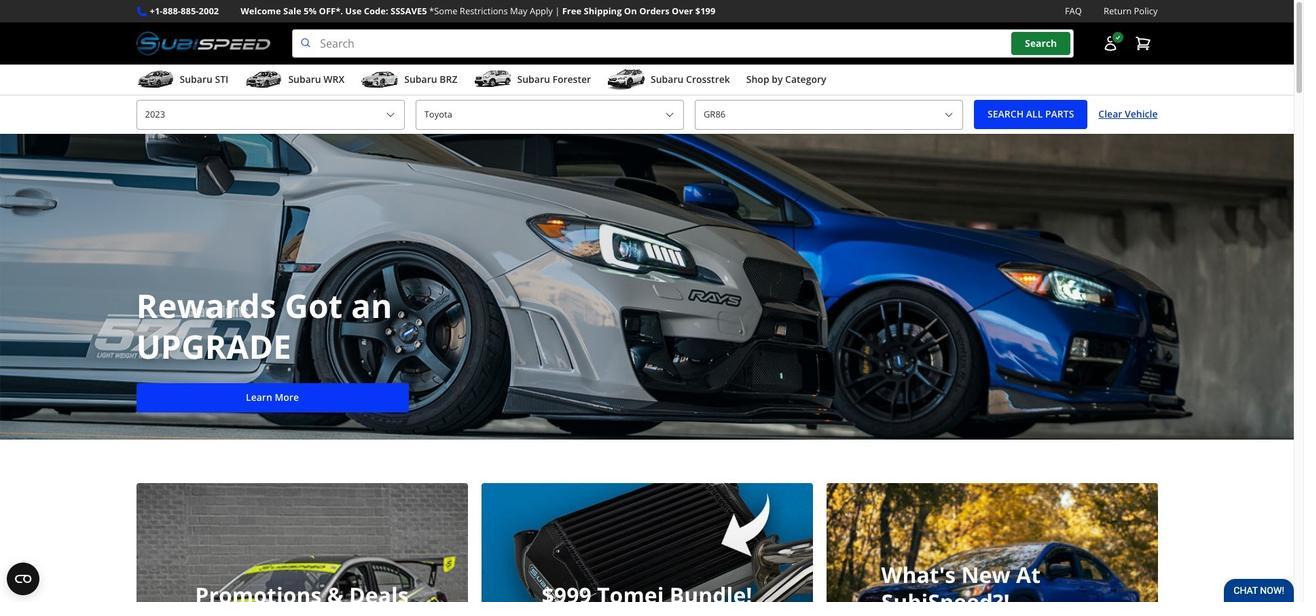 Task type: describe. For each thing, give the bounding box(es) containing it.
subispeed logo image
[[136, 29, 271, 58]]

search input field
[[292, 29, 1074, 58]]

Select Make button
[[416, 100, 684, 129]]

select year image
[[385, 109, 396, 120]]

coilovers image
[[481, 483, 813, 602]]

open widget image
[[7, 563, 39, 595]]

select make image
[[664, 109, 675, 120]]

earn rewards image
[[827, 483, 1158, 602]]

Select Model button
[[695, 100, 964, 129]]

a subaru crosstrek thumbnail image image
[[607, 69, 646, 90]]

a subaru brz thumbnail image image
[[361, 69, 399, 90]]



Task type: vqa. For each thing, say whether or not it's contained in the screenshot.
the Code:
no



Task type: locate. For each thing, give the bounding box(es) containing it.
Select Year button
[[136, 100, 405, 129]]

rewards program image
[[0, 134, 1294, 439]]

deals image
[[136, 483, 468, 602]]

a subaru sti thumbnail image image
[[136, 69, 174, 90]]

select model image
[[944, 109, 955, 120]]

a subaru wrx thumbnail image image
[[245, 69, 283, 90]]

a subaru forester thumbnail image image
[[474, 69, 512, 90]]

button image
[[1102, 35, 1119, 52]]



